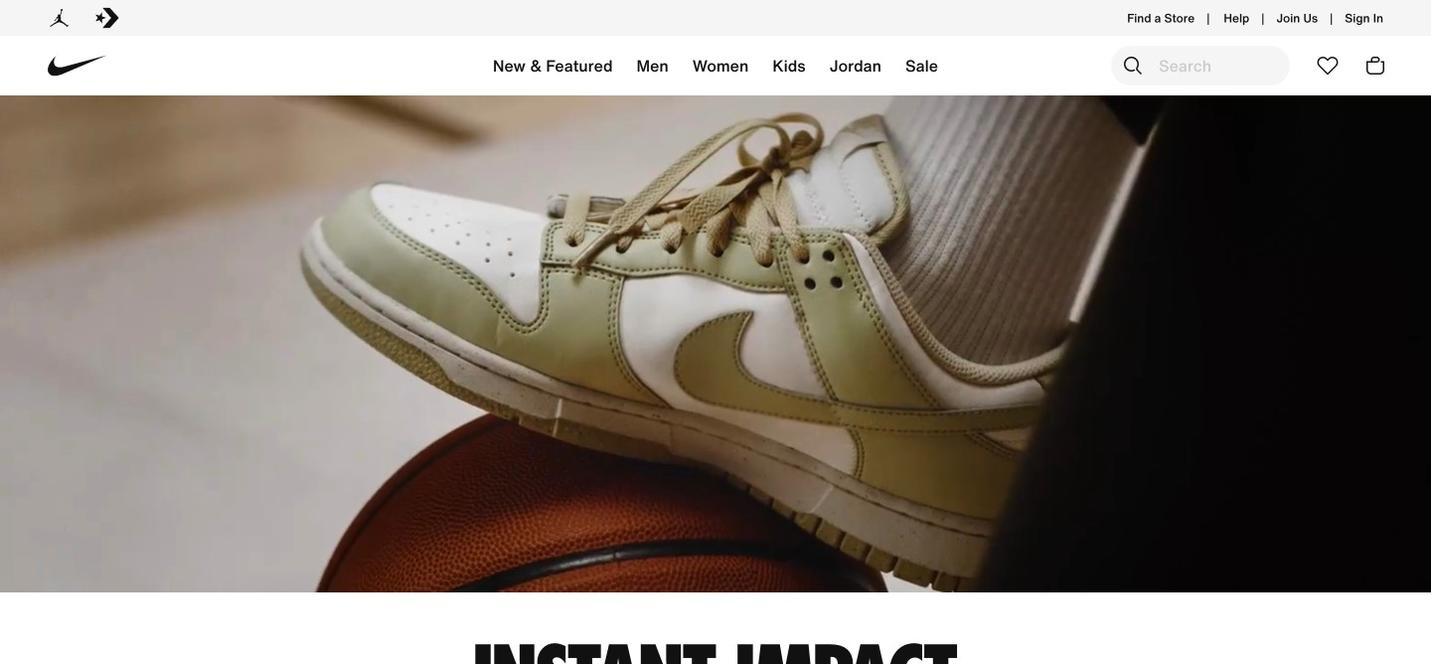 Task type: locate. For each thing, give the bounding box(es) containing it.
Search Products text field
[[1111, 46, 1290, 85]]

menu bar
[[338, 40, 1094, 99]]



Task type: describe. For each thing, give the bounding box(es) containing it.
jordan image
[[48, 6, 72, 30]]

favorites image
[[1316, 54, 1340, 78]]

open search modal image
[[1121, 54, 1145, 78]]

nike home page image
[[38, 27, 116, 105]]

converse image
[[95, 6, 119, 30]]



Task type: vqa. For each thing, say whether or not it's contained in the screenshot.
air j
no



